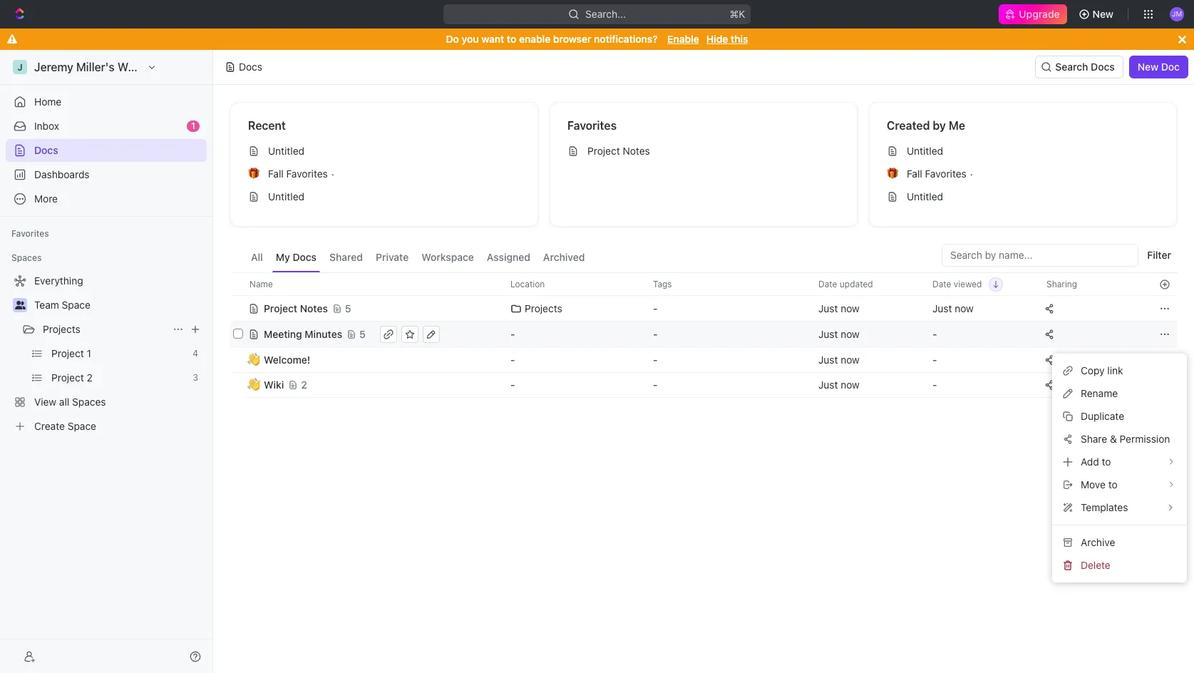 Task type: vqa. For each thing, say whether or not it's contained in the screenshot.
2nd Date from the left
yes



Task type: locate. For each thing, give the bounding box(es) containing it.
fall
[[268, 168, 284, 180], [907, 168, 922, 180]]

tree containing team space
[[6, 269, 207, 438]]

0 horizontal spatial fall
[[268, 168, 284, 180]]

duplicate
[[1081, 410, 1124, 422]]

move to button
[[1052, 473, 1187, 496]]

🎁 for recent
[[248, 168, 260, 179]]

add to
[[1081, 456, 1111, 468]]

cell
[[230, 295, 246, 321], [230, 321, 246, 346], [230, 346, 246, 372], [230, 372, 246, 398], [1152, 372, 1177, 398]]

my
[[276, 251, 290, 263]]

fall favorites •
[[268, 168, 335, 180], [907, 168, 974, 180]]

1 date from the left
[[818, 278, 837, 289]]

rename
[[1081, 387, 1118, 399]]

to right move
[[1108, 478, 1118, 491]]

5 for meeting minutes
[[359, 328, 366, 340]]

share & permission button
[[1058, 428, 1182, 451]]

date updated
[[818, 278, 873, 289]]

1 row from the top
[[230, 272, 1177, 296]]

now for project notes
[[841, 302, 860, 314]]

5 for project notes
[[345, 302, 351, 314]]

docs right my
[[293, 251, 317, 263]]

🎁 down 'recent'
[[248, 168, 260, 179]]

just now for meeting minutes
[[818, 328, 860, 340]]

1 fall from the left
[[268, 168, 284, 180]]

1 vertical spatial project
[[264, 302, 297, 314]]

1 horizontal spatial new
[[1138, 61, 1159, 73]]

notes inside row
[[300, 302, 328, 314]]

0 horizontal spatial project notes
[[264, 302, 328, 314]]

cell for project notes
[[230, 295, 246, 321]]

templates button
[[1058, 496, 1182, 519]]

date for date updated
[[818, 278, 837, 289]]

1 vertical spatial new
[[1138, 61, 1159, 73]]

search...
[[585, 8, 626, 20]]

fall favorites • down by
[[907, 168, 974, 180]]

new doc button
[[1129, 56, 1189, 78]]

1 horizontal spatial 5
[[359, 328, 366, 340]]

1 horizontal spatial date
[[933, 278, 951, 289]]

1 fall favorites • from the left
[[268, 168, 335, 180]]

5 down shared button
[[345, 302, 351, 314]]

0 vertical spatial to
[[507, 33, 516, 45]]

1 vertical spatial notes
[[300, 302, 328, 314]]

to for add
[[1102, 456, 1111, 468]]

4 row from the top
[[230, 346, 1177, 373]]

• for recent
[[331, 168, 335, 179]]

date inside button
[[818, 278, 837, 289]]

dashboards
[[34, 168, 90, 180]]

created
[[887, 119, 930, 132]]

docs down inbox
[[34, 144, 58, 156]]

2 fall favorites • from the left
[[907, 168, 974, 180]]

3 row from the top
[[230, 320, 1177, 348]]

viewed
[[954, 278, 982, 289]]

date left viewed
[[933, 278, 951, 289]]

docs
[[239, 61, 262, 73], [1091, 61, 1115, 73], [34, 144, 58, 156], [293, 251, 317, 263]]

private
[[376, 251, 409, 263]]

1 horizontal spatial 🎁
[[887, 168, 898, 179]]

0 vertical spatial 5
[[345, 302, 351, 314]]

• for created by me
[[970, 168, 974, 179]]

duplicate button
[[1058, 405, 1182, 428]]

shared
[[329, 251, 363, 263]]

row
[[230, 272, 1177, 296], [230, 294, 1177, 323], [230, 320, 1177, 348], [230, 346, 1177, 373], [230, 371, 1177, 399]]

workspace button
[[418, 244, 478, 272]]

0 horizontal spatial projects
[[43, 323, 80, 335]]

welcome! button
[[248, 347, 493, 373]]

0 vertical spatial projects
[[525, 302, 562, 314]]

move
[[1081, 478, 1106, 491]]

2 row from the top
[[230, 294, 1177, 323]]

0 horizontal spatial notes
[[300, 302, 328, 314]]

sharing
[[1047, 278, 1077, 289]]

project notes inside project notes link
[[587, 145, 650, 157]]

1 🎁 from the left
[[248, 168, 260, 179]]

2 vertical spatial to
[[1108, 478, 1118, 491]]

date left the updated
[[818, 278, 837, 289]]

to right "want"
[[507, 33, 516, 45]]

0 vertical spatial notes
[[623, 145, 650, 157]]

2 🎁 from the left
[[887, 168, 898, 179]]

fall for recent
[[268, 168, 284, 180]]

🎁 for created by me
[[887, 168, 898, 179]]

doc
[[1161, 61, 1180, 73]]

home
[[34, 96, 61, 108]]

search docs
[[1055, 61, 1115, 73]]

projects
[[525, 302, 562, 314], [43, 323, 80, 335]]

do you want to enable browser notifications? enable hide this
[[446, 33, 748, 45]]

new left the doc on the top right of the page
[[1138, 61, 1159, 73]]

1 horizontal spatial •
[[970, 168, 974, 179]]

1 horizontal spatial project
[[587, 145, 620, 157]]

permission
[[1120, 433, 1170, 445]]

tree
[[6, 269, 207, 438]]

projects inside tree
[[43, 323, 80, 335]]

column header
[[230, 272, 246, 296]]

new up search docs
[[1093, 8, 1114, 20]]

5 up welcome! button
[[359, 328, 366, 340]]

date
[[818, 278, 837, 289], [933, 278, 951, 289]]

team space
[[34, 299, 90, 311]]

now for meeting minutes
[[841, 328, 860, 340]]

projects down the team space
[[43, 323, 80, 335]]

projects down location
[[525, 302, 562, 314]]

fall favorites • for recent
[[268, 168, 335, 180]]

1 horizontal spatial fall favorites •
[[907, 168, 974, 180]]

date viewed
[[933, 278, 982, 289]]

to right add
[[1102, 456, 1111, 468]]

1 vertical spatial project notes
[[264, 302, 328, 314]]

1 vertical spatial 5
[[359, 328, 366, 340]]

copy link
[[1081, 364, 1123, 376]]

sidebar navigation
[[0, 50, 213, 673]]

assigned
[[487, 251, 530, 263]]

just now
[[818, 302, 860, 314], [933, 302, 974, 314], [818, 328, 860, 340], [818, 353, 860, 365], [818, 379, 860, 391]]

1 horizontal spatial project notes
[[587, 145, 650, 157]]

project notes
[[587, 145, 650, 157], [264, 302, 328, 314]]

•
[[331, 168, 335, 179], [970, 168, 974, 179]]

untitled
[[268, 145, 304, 157], [907, 145, 943, 157], [268, 190, 304, 202], [907, 190, 943, 202]]

0 horizontal spatial new
[[1093, 8, 1114, 20]]

hide
[[706, 33, 728, 45]]

favorites inside button
[[11, 228, 49, 239]]

add to button
[[1052, 451, 1187, 473]]

2 • from the left
[[970, 168, 974, 179]]

untitled link
[[242, 140, 526, 163], [881, 140, 1165, 163], [242, 185, 526, 208], [881, 185, 1165, 208]]

new
[[1093, 8, 1114, 20], [1138, 61, 1159, 73]]

favorites
[[568, 119, 617, 132], [286, 168, 328, 180], [925, 168, 967, 180], [11, 228, 49, 239]]

0 horizontal spatial •
[[331, 168, 335, 179]]

fall down 'recent'
[[268, 168, 284, 180]]

docs inside button
[[293, 251, 317, 263]]

0 horizontal spatial 5
[[345, 302, 351, 314]]

0 horizontal spatial 🎁
[[248, 168, 260, 179]]

0 vertical spatial new
[[1093, 8, 1114, 20]]

team
[[34, 299, 59, 311]]

table
[[230, 272, 1177, 399]]

new for new
[[1093, 8, 1114, 20]]

0 horizontal spatial date
[[818, 278, 837, 289]]

user group image
[[15, 301, 25, 309]]

🎁
[[248, 168, 260, 179], [887, 168, 898, 179]]

1 horizontal spatial projects
[[525, 302, 562, 314]]

0 horizontal spatial fall favorites •
[[268, 168, 335, 180]]

fall favorites • for created by me
[[907, 168, 974, 180]]

docs right the search
[[1091, 61, 1115, 73]]

1 horizontal spatial fall
[[907, 168, 922, 180]]

🎁 down created
[[887, 168, 898, 179]]

notes inside project notes link
[[623, 145, 650, 157]]

date viewed button
[[924, 273, 1003, 295]]

to
[[507, 33, 516, 45], [1102, 456, 1111, 468], [1108, 478, 1118, 491]]

2
[[301, 379, 307, 391]]

date inside button
[[933, 278, 951, 289]]

2 fall from the left
[[907, 168, 922, 180]]

fall favorites • down 'recent'
[[268, 168, 335, 180]]

1 • from the left
[[331, 168, 335, 179]]

rename button
[[1058, 382, 1182, 405]]

just now for wiki
[[818, 379, 860, 391]]

1 vertical spatial projects
[[43, 323, 80, 335]]

1 horizontal spatial notes
[[623, 145, 650, 157]]

fall down created
[[907, 168, 922, 180]]

1 vertical spatial to
[[1102, 456, 1111, 468]]

0 horizontal spatial project
[[264, 302, 297, 314]]

5 row from the top
[[230, 371, 1177, 399]]

2 date from the left
[[933, 278, 951, 289]]

delete button
[[1058, 554, 1182, 577]]

enable
[[519, 33, 551, 45]]

add to button
[[1058, 451, 1182, 473]]

share & permission
[[1081, 433, 1170, 445]]

just for project notes
[[818, 302, 838, 314]]

tab list
[[247, 244, 589, 272]]

to for move
[[1108, 478, 1118, 491]]

0 vertical spatial project notes
[[587, 145, 650, 157]]

5
[[345, 302, 351, 314], [359, 328, 366, 340]]



Task type: describe. For each thing, give the bounding box(es) containing it.
fall for created by me
[[907, 168, 922, 180]]

browser
[[553, 33, 591, 45]]

created by me
[[887, 119, 965, 132]]

delete
[[1081, 559, 1111, 571]]

1
[[191, 120, 195, 131]]

team space link
[[34, 294, 204, 317]]

row containing meeting minutes
[[230, 320, 1177, 348]]

date for date viewed
[[933, 278, 951, 289]]

all button
[[247, 244, 267, 272]]

just for meeting minutes
[[818, 328, 838, 340]]

meeting minutes
[[264, 328, 342, 340]]

projects link
[[43, 318, 167, 341]]

&
[[1110, 433, 1117, 445]]

archived button
[[540, 244, 589, 272]]

tab list containing all
[[247, 244, 589, 272]]

assigned button
[[483, 244, 534, 272]]

you
[[462, 33, 479, 45]]

projects inside row
[[525, 302, 562, 314]]

dashboards link
[[6, 163, 207, 186]]

new for new doc
[[1138, 61, 1159, 73]]

location
[[510, 278, 545, 289]]

docs inside button
[[1091, 61, 1115, 73]]

cell for meeting minutes
[[230, 321, 246, 346]]

project notes link
[[562, 140, 846, 163]]

move to button
[[1058, 473, 1182, 496]]

templates button
[[1052, 496, 1187, 519]]

move to
[[1081, 478, 1118, 491]]

⌘k
[[730, 8, 745, 20]]

row containing project notes
[[230, 294, 1177, 323]]

spaces
[[11, 252, 42, 263]]

row containing welcome!
[[230, 346, 1177, 373]]

workspace
[[422, 251, 474, 263]]

row containing wiki
[[230, 371, 1177, 399]]

just now for project notes
[[818, 302, 860, 314]]

table containing project notes
[[230, 272, 1177, 399]]

copy
[[1081, 364, 1105, 376]]

copy link button
[[1058, 359, 1182, 382]]

by
[[933, 119, 946, 132]]

cell for wiki
[[230, 372, 246, 398]]

me
[[949, 119, 965, 132]]

search docs button
[[1035, 56, 1123, 78]]

docs link
[[6, 139, 207, 162]]

just for wiki
[[818, 379, 838, 391]]

date updated button
[[810, 273, 882, 295]]

Search by name... text field
[[950, 245, 1130, 266]]

archived
[[543, 251, 585, 263]]

shared button
[[326, 244, 366, 272]]

archive button
[[1058, 531, 1182, 554]]

minutes
[[305, 328, 342, 340]]

tags
[[653, 278, 672, 289]]

my docs
[[276, 251, 317, 263]]

name
[[250, 278, 273, 289]]

row containing name
[[230, 272, 1177, 296]]

favorites button
[[6, 225, 55, 242]]

space
[[62, 299, 90, 311]]

project inside row
[[264, 302, 297, 314]]

add
[[1081, 456, 1099, 468]]

upgrade link
[[999, 4, 1067, 24]]

do
[[446, 33, 459, 45]]

templates
[[1081, 501, 1128, 513]]

docs inside sidebar navigation
[[34, 144, 58, 156]]

column header inside table
[[230, 272, 246, 296]]

project notes inside row
[[264, 302, 328, 314]]

archive
[[1081, 536, 1115, 548]]

meeting
[[264, 328, 302, 340]]

updated
[[840, 278, 873, 289]]

recent
[[248, 119, 286, 132]]

welcome!
[[264, 353, 310, 365]]

wiki
[[264, 379, 284, 391]]

tree inside sidebar navigation
[[6, 269, 207, 438]]

enable
[[667, 33, 699, 45]]

new doc
[[1138, 61, 1180, 73]]

upgrade
[[1019, 8, 1060, 20]]

want
[[481, 33, 504, 45]]

private button
[[372, 244, 412, 272]]

docs up 'recent'
[[239, 61, 262, 73]]

inbox
[[34, 120, 59, 132]]

home link
[[6, 91, 207, 113]]

link
[[1107, 364, 1123, 376]]

new button
[[1073, 3, 1122, 26]]

now for wiki
[[841, 379, 860, 391]]

share
[[1081, 433, 1107, 445]]

search
[[1055, 61, 1088, 73]]

notifications?
[[594, 33, 658, 45]]

0 vertical spatial project
[[587, 145, 620, 157]]

my docs button
[[272, 244, 320, 272]]

all
[[251, 251, 263, 263]]

this
[[731, 33, 748, 45]]



